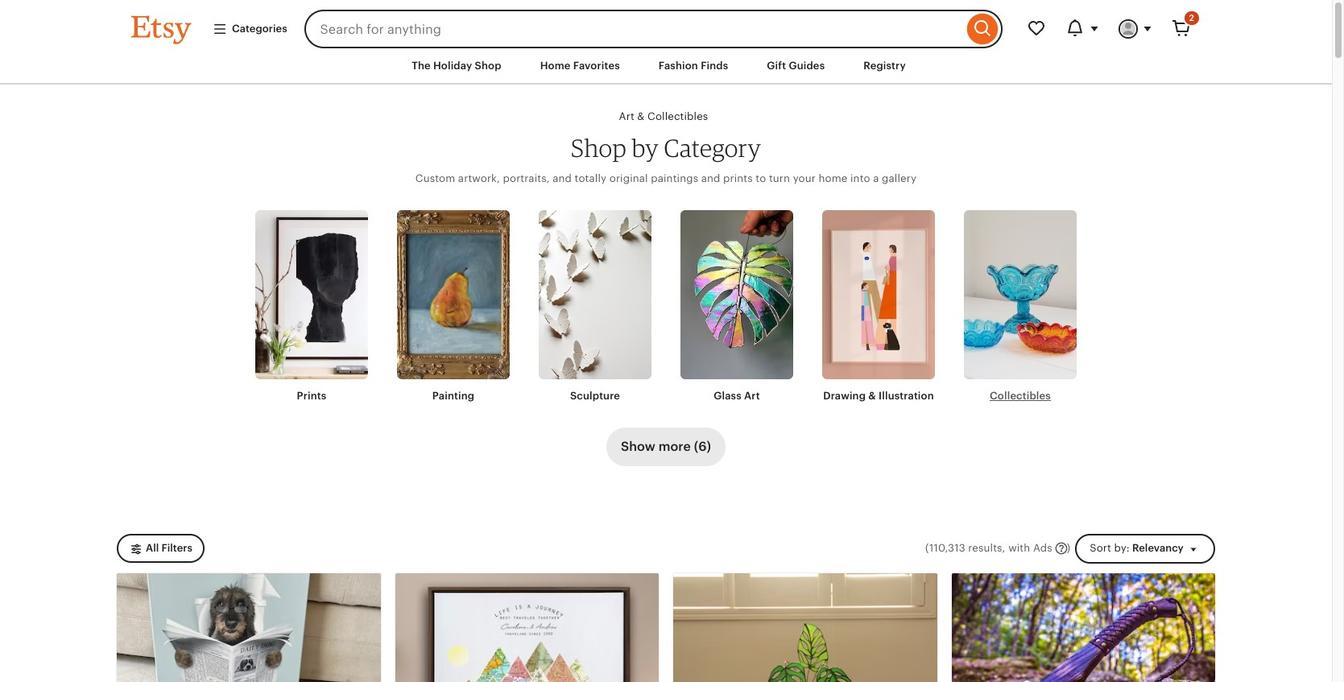 Task type: locate. For each thing, give the bounding box(es) containing it.
0 horizontal spatial &
[[638, 111, 645, 123]]

& up by
[[638, 111, 645, 123]]

home
[[819, 172, 848, 184]]

shop
[[475, 60, 502, 72], [571, 133, 627, 163]]

all filters button
[[117, 535, 205, 564]]

0 horizontal spatial shop
[[475, 60, 502, 72]]

categories button
[[201, 14, 299, 44]]

&
[[638, 111, 645, 123], [869, 390, 877, 402]]

2
[[1190, 13, 1195, 23]]

0 vertical spatial art
[[619, 111, 635, 123]]

art up by
[[619, 111, 635, 123]]

show
[[621, 439, 656, 455]]

favorites
[[574, 60, 620, 72]]

1 horizontal spatial shop
[[571, 133, 627, 163]]

1 vertical spatial &
[[869, 390, 877, 402]]

personalized adventure map, mountain wall art, map art, custom travel map, anniversary gift for couples, personalized christmas gifts image
[[395, 574, 659, 683]]

custom artwork, portraits, and totally original paintings and prints to turn your home into a gallery
[[416, 172, 917, 184]]

prints
[[724, 172, 753, 184]]

1 vertical spatial shop
[[571, 133, 627, 163]]

categories banner
[[102, 0, 1231, 48]]

fashion
[[659, 60, 699, 72]]

show more (6) button
[[607, 428, 726, 467]]

1 horizontal spatial collectibles
[[990, 390, 1052, 402]]

art right glass
[[745, 390, 761, 402]]

0 vertical spatial shop
[[475, 60, 502, 72]]

custom pet portrait, dog read newspaper in toilet, funny pet portrait, pet customization, kids bathroom wall art, personalized cat dog gift image
[[117, 574, 381, 683]]

110,313
[[930, 542, 966, 554]]

(6)
[[694, 439, 711, 455]]

by
[[632, 133, 659, 163]]

and left prints
[[702, 172, 721, 184]]

none search field inside 'categories' banner
[[304, 10, 1003, 48]]

more
[[659, 439, 691, 455]]

& right drawing
[[869, 390, 877, 402]]

1 vertical spatial art
[[745, 390, 761, 402]]

relevancy
[[1133, 543, 1184, 555]]

0 vertical spatial collectibles
[[648, 111, 709, 123]]

0 horizontal spatial and
[[553, 172, 572, 184]]

shop up 'totally' on the left top of page
[[571, 133, 627, 163]]

sculpture
[[570, 390, 621, 402]]

( 110,313 results,
[[926, 542, 1006, 554]]

)
[[1068, 542, 1071, 554]]

all
[[146, 543, 159, 555]]

0 vertical spatial &
[[638, 111, 645, 123]]

original
[[610, 172, 648, 184]]

1 horizontal spatial art
[[745, 390, 761, 402]]

(
[[926, 542, 930, 554]]

None search field
[[304, 10, 1003, 48]]

shop right holiday
[[475, 60, 502, 72]]

glass art
[[714, 390, 761, 402]]

home favorites link
[[528, 52, 632, 81]]

gift guides
[[767, 60, 825, 72]]

1 horizontal spatial and
[[702, 172, 721, 184]]

menu bar
[[102, 48, 1231, 85]]

ads
[[1034, 542, 1053, 554]]

2 link
[[1163, 10, 1202, 48]]

art & collectibles
[[619, 111, 709, 123]]

1 horizontal spatial &
[[869, 390, 877, 402]]

by:
[[1115, 543, 1130, 555]]

and left 'totally' on the left top of page
[[553, 172, 572, 184]]

prints link
[[255, 210, 368, 404]]

filters
[[162, 543, 193, 555]]

totally
[[575, 172, 607, 184]]

prints
[[297, 390, 327, 402]]

art
[[619, 111, 635, 123], [745, 390, 761, 402]]

collectibles
[[648, 111, 709, 123], [990, 390, 1052, 402]]

& for collectibles
[[638, 111, 645, 123]]

0 horizontal spatial collectibles
[[648, 111, 709, 123]]

1 vertical spatial collectibles
[[990, 390, 1052, 402]]

with ads
[[1009, 542, 1053, 554]]

gift
[[767, 60, 787, 72]]

and
[[553, 172, 572, 184], [702, 172, 721, 184]]

registry
[[864, 60, 906, 72]]



Task type: describe. For each thing, give the bounding box(es) containing it.
paintings
[[651, 172, 699, 184]]

home
[[540, 60, 571, 72]]

category
[[664, 133, 762, 163]]

sort by: relevancy
[[1090, 543, 1184, 555]]

menu bar containing the holiday shop
[[102, 48, 1231, 85]]

portraits,
[[503, 172, 550, 184]]

0 horizontal spatial art
[[619, 111, 635, 123]]

sculpture link
[[539, 210, 652, 404]]

2 and from the left
[[702, 172, 721, 184]]

illustration
[[879, 390, 935, 402]]

shop inside menu bar
[[475, 60, 502, 72]]

artwork,
[[458, 172, 500, 184]]

drawing & illustration link
[[823, 210, 936, 404]]

beautiful custom handmade viking forged axe, groomsmen gift , birthday gift, collectibles axe , gift for him , anniversary gift for husband image
[[952, 574, 1216, 683]]

with
[[1009, 542, 1031, 554]]

a
[[874, 172, 880, 184]]

shop by category
[[571, 133, 762, 163]]

the
[[412, 60, 431, 72]]

sort
[[1090, 543, 1112, 555]]

monstera 1 set of 3 table stained glass decor,fake monstera plant,monstera plant decor,house desk plant,nature home decor, nature ornament image
[[674, 574, 938, 683]]

art inside glass art link
[[745, 390, 761, 402]]

to
[[756, 172, 767, 184]]

fashion finds link
[[647, 52, 741, 81]]

all filters
[[146, 543, 193, 555]]

custom
[[416, 172, 456, 184]]

your
[[793, 172, 816, 184]]

glass art link
[[681, 210, 794, 404]]

results,
[[969, 542, 1006, 554]]

drawing
[[824, 390, 866, 402]]

guides
[[789, 60, 825, 72]]

fashion finds
[[659, 60, 729, 72]]

home favorites
[[540, 60, 620, 72]]

the holiday shop
[[412, 60, 502, 72]]

gift guides link
[[755, 52, 837, 81]]

glass
[[714, 390, 742, 402]]

the holiday shop link
[[400, 52, 514, 81]]

gallery
[[882, 172, 917, 184]]

show more (6)
[[621, 439, 711, 455]]

painting
[[433, 390, 475, 402]]

& for illustration
[[869, 390, 877, 402]]

finds
[[701, 60, 729, 72]]

drawing & illustration
[[824, 390, 935, 402]]

painting link
[[397, 210, 510, 404]]

holiday
[[434, 60, 472, 72]]

into
[[851, 172, 871, 184]]

registry link
[[852, 52, 919, 81]]

collectibles link
[[965, 210, 1077, 404]]

turn
[[770, 172, 791, 184]]

1 and from the left
[[553, 172, 572, 184]]

Search for anything text field
[[304, 10, 964, 48]]

collectibles inside 'collectibles' link
[[990, 390, 1052, 402]]

categories
[[232, 22, 287, 35]]



Task type: vqa. For each thing, say whether or not it's contained in the screenshot.
Off) within the $ 9.50 $ 19.00 (50% off)
no



